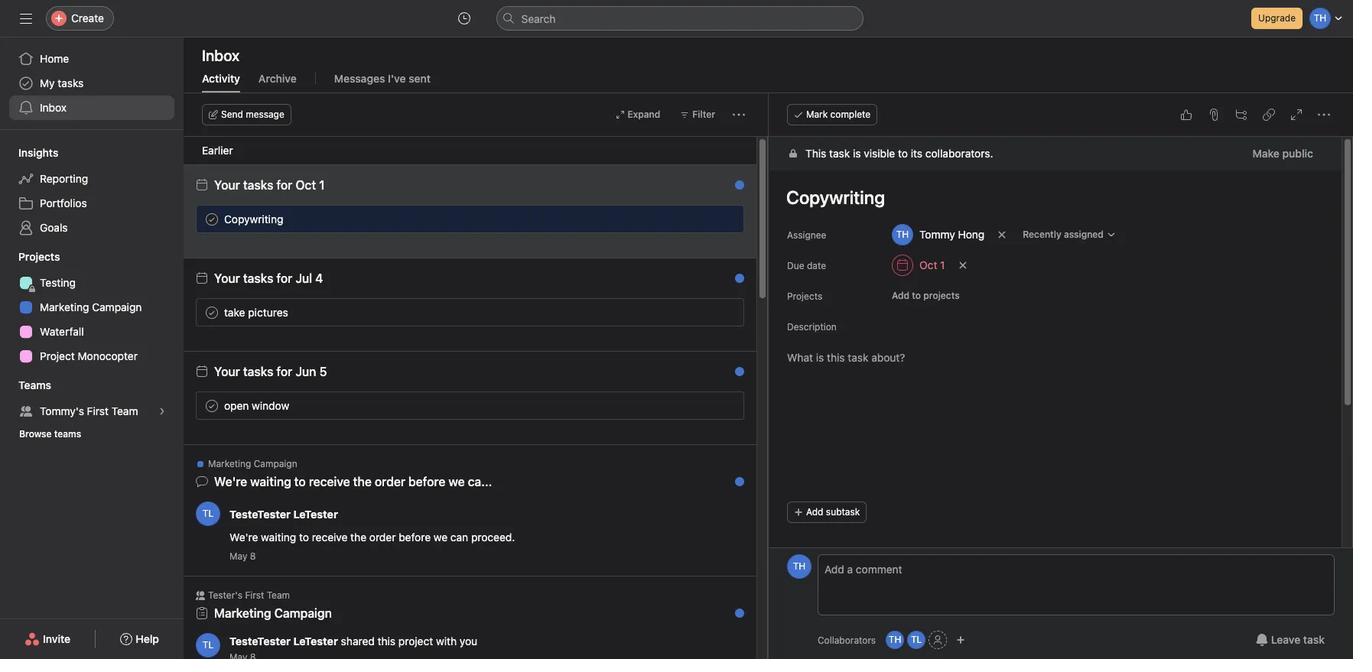 Task type: describe. For each thing, give the bounding box(es) containing it.
visible
[[864, 147, 895, 160]]

th for rightmost th button
[[889, 634, 901, 646]]

portfolios
[[40, 197, 87, 210]]

tl button left testetester letester
[[196, 502, 220, 526]]

receive for we're waiting to receive the order before we ca...
[[309, 475, 350, 489]]

your for your tasks for oct 1
[[214, 178, 240, 192]]

with
[[436, 635, 457, 648]]

archive notification image for your tasks for jun 5
[[727, 369, 740, 382]]

add to projects
[[892, 290, 960, 301]]

copywriting dialog
[[769, 93, 1353, 659]]

projects element
[[0, 243, 184, 372]]

archive notification image for your tasks for jul 4
[[727, 276, 740, 288]]

add for add to projects
[[892, 290, 910, 301]]

completed checkbox for your tasks for jul 4
[[203, 303, 221, 322]]

4
[[315, 272, 323, 285]]

your tasks for oct 1
[[214, 178, 325, 192]]

goals
[[40, 221, 68, 234]]

1 vertical spatial campaign
[[254, 458, 297, 470]]

1 vertical spatial 0 likes. click to like this task image
[[699, 400, 711, 412]]

for for oct
[[276, 178, 292, 192]]

tl inside copywriting dialog
[[911, 634, 922, 646]]

mark
[[806, 109, 828, 120]]

projects inside copywriting dialog
[[787, 291, 823, 302]]

recently
[[1023, 229, 1061, 240]]

assignee
[[787, 229, 826, 241]]

for for jul
[[276, 272, 292, 285]]

receive for we're waiting to receive the order before we can proceed. may 8
[[312, 531, 348, 544]]

5
[[319, 365, 327, 379]]

project monocopter
[[40, 350, 138, 363]]

your tasks for oct 1 link
[[214, 178, 325, 192]]

expand button
[[609, 104, 667, 125]]

goals link
[[9, 216, 174, 240]]

create button
[[46, 6, 114, 31]]

for for jun
[[276, 365, 292, 379]]

your tasks for jun 5 link
[[214, 365, 327, 379]]

we're waiting to receive the order before we can proceed. may 8
[[229, 531, 515, 562]]

teams
[[54, 428, 81, 440]]

0 vertical spatial inbox
[[202, 47, 240, 64]]

insights button
[[0, 145, 58, 161]]

public
[[1282, 147, 1313, 160]]

2 testetester letester link from the top
[[229, 635, 338, 648]]

messages i've sent
[[334, 72, 431, 85]]

can
[[450, 531, 468, 544]]

waterfall link
[[9, 320, 174, 344]]

my tasks link
[[9, 71, 174, 96]]

marketing campaign link
[[9, 295, 174, 320]]

activity
[[202, 72, 240, 85]]

mark complete
[[806, 109, 871, 120]]

testing link
[[9, 271, 174, 295]]

home link
[[9, 47, 174, 71]]

oct inside dropdown button
[[919, 259, 937, 272]]

tasks for your tasks for oct 1
[[243, 178, 273, 192]]

marketing campaign inside 'projects' element
[[40, 301, 142, 314]]

project monocopter link
[[9, 344, 174, 369]]

leave task
[[1271, 633, 1325, 646]]

subtask
[[826, 506, 860, 518]]

take
[[224, 306, 245, 319]]

upgrade button
[[1251, 8, 1303, 29]]

waterfall
[[40, 325, 84, 338]]

oct 1 button
[[885, 252, 952, 279]]

team for tommy's first team
[[111, 405, 138, 418]]

messages
[[334, 72, 385, 85]]

main content inside copywriting dialog
[[769, 137, 1342, 659]]

1 horizontal spatial marketing
[[208, 458, 251, 470]]

testetester letester
[[229, 508, 338, 521]]

make
[[1253, 147, 1280, 160]]

send message button
[[202, 104, 291, 125]]

team for tester's first team
[[267, 590, 290, 601]]

1 horizontal spatial 0 likes. click to like this task image
[[1180, 109, 1193, 121]]

to inside we're waiting to receive the order before we can proceed. may 8
[[299, 531, 309, 544]]

my tasks
[[40, 76, 84, 89]]

marketing campaign
[[214, 607, 332, 620]]

upgrade
[[1258, 12, 1296, 24]]

activity link
[[202, 72, 240, 93]]

reporting
[[40, 172, 88, 185]]

to left the its
[[898, 147, 908, 160]]

th for topmost th button
[[793, 561, 806, 572]]

this
[[805, 147, 826, 160]]

message
[[246, 109, 284, 120]]

to up testetester letester
[[294, 475, 306, 489]]

due date
[[787, 260, 826, 272]]

archive link
[[258, 72, 297, 93]]

add subtask
[[806, 506, 860, 518]]

tommy hong button
[[885, 221, 992, 249]]

your for your tasks for jun 5
[[214, 365, 240, 379]]

attachments: add a file to this task, copywriting image
[[1208, 109, 1220, 121]]

help button
[[110, 626, 169, 653]]

1 horizontal spatial th button
[[886, 631, 904, 649]]

portfolios link
[[9, 191, 174, 216]]

take pictures
[[224, 306, 288, 319]]

the for we ca...
[[353, 475, 372, 489]]

marketing inside marketing campaign link
[[40, 301, 89, 314]]

project
[[398, 635, 433, 648]]

archive notification image
[[727, 594, 740, 607]]

global element
[[0, 37, 184, 129]]

letester for testetester letester
[[293, 508, 338, 521]]

my
[[40, 76, 55, 89]]

history image
[[458, 12, 470, 24]]

leave task button
[[1246, 626, 1335, 654]]

monocopter
[[78, 350, 138, 363]]

teams
[[18, 379, 51, 392]]

1 vertical spatial marketing campaign
[[208, 458, 297, 470]]

create
[[71, 11, 104, 24]]

to inside button
[[912, 290, 921, 301]]

0 vertical spatial th button
[[787, 555, 812, 579]]

tl button left add or remove collaborators icon
[[907, 631, 926, 649]]

we
[[434, 531, 448, 544]]

before for we ca...
[[408, 475, 445, 489]]

8
[[250, 551, 256, 562]]

tl down tester's
[[203, 639, 214, 651]]

this
[[378, 635, 396, 648]]

waiting for we're waiting to receive the order before we can proceed. may 8
[[261, 531, 296, 544]]

description
[[787, 321, 837, 333]]

the for we
[[350, 531, 366, 544]]

0 comments image
[[721, 213, 733, 225]]

tasks for my tasks
[[58, 76, 84, 89]]

your tasks for jul 4
[[214, 272, 323, 285]]

tommy's
[[40, 405, 84, 418]]

we ca...
[[449, 475, 492, 489]]

testetester for testetester letester shared this project with you
[[229, 635, 291, 648]]

teams button
[[0, 378, 51, 393]]

jul
[[295, 272, 312, 285]]

1 completed image from the top
[[203, 210, 221, 228]]

make public
[[1253, 147, 1313, 160]]

i've
[[388, 72, 406, 85]]

add subtask button
[[787, 502, 867, 523]]

testetester letester shared this project with you
[[229, 635, 477, 648]]

open
[[224, 399, 249, 412]]

Task Name text field
[[776, 180, 1323, 215]]

projects
[[924, 290, 960, 301]]

invite button
[[15, 626, 80, 653]]

0 horizontal spatial 1
[[319, 178, 325, 192]]

your for your tasks for jul 4
[[214, 272, 240, 285]]



Task type: vqa. For each thing, say whether or not it's contained in the screenshot.
move
no



Task type: locate. For each thing, give the bounding box(es) containing it.
oct 1
[[919, 259, 945, 272]]

campaign inside 'projects' element
[[92, 301, 142, 314]]

1 vertical spatial letester
[[293, 635, 338, 648]]

0 horizontal spatial team
[[111, 405, 138, 418]]

order
[[375, 475, 405, 489], [369, 531, 396, 544]]

task inside button
[[1303, 633, 1325, 646]]

for left jul
[[276, 272, 292, 285]]

1 horizontal spatial task
[[1303, 633, 1325, 646]]

tasks for your tasks for jul 4
[[243, 272, 273, 285]]

inbox
[[202, 47, 240, 64], [40, 101, 67, 114]]

testetester for testetester letester
[[229, 508, 291, 521]]

marketing up waterfall
[[40, 301, 89, 314]]

1 vertical spatial testetester
[[229, 635, 291, 648]]

0 vertical spatial we're
[[214, 475, 247, 489]]

waiting
[[250, 475, 291, 489], [261, 531, 296, 544]]

task left is
[[829, 147, 850, 160]]

Search tasks, projects, and more text field
[[496, 6, 863, 31]]

testetester down 'marketing campaign'
[[229, 635, 291, 648]]

completed image left open
[[203, 397, 221, 415]]

completed image left copywriting
[[203, 210, 221, 228]]

sent
[[409, 72, 431, 85]]

0 horizontal spatial th
[[793, 561, 806, 572]]

1 vertical spatial order
[[369, 531, 396, 544]]

2 letester from the top
[[293, 635, 338, 648]]

we're for we're waiting to receive the order before we ca...
[[214, 475, 247, 489]]

0 vertical spatial 1
[[319, 178, 325, 192]]

task right leave
[[1303, 633, 1325, 646]]

receive down testetester letester
[[312, 531, 348, 544]]

your
[[214, 178, 240, 192], [214, 272, 240, 285], [214, 365, 240, 379]]

first for tommy's
[[87, 405, 109, 418]]

tl left add or remove collaborators icon
[[911, 634, 922, 646]]

1 your from the top
[[214, 178, 240, 192]]

first for tester's
[[245, 590, 264, 601]]

send
[[221, 109, 243, 120]]

2 vertical spatial completed image
[[203, 397, 221, 415]]

we're for we're waiting to receive the order before we can proceed. may 8
[[229, 531, 258, 544]]

copywriting
[[224, 212, 283, 225]]

waiting for we're waiting to receive the order before we ca...
[[250, 475, 291, 489]]

we're
[[214, 475, 247, 489], [229, 531, 258, 544]]

1 vertical spatial inbox
[[40, 101, 67, 114]]

1 vertical spatial completed checkbox
[[203, 397, 221, 415]]

task inside main content
[[829, 147, 850, 160]]

0 likes. click to like this task image
[[699, 213, 711, 225]]

send message
[[221, 109, 284, 120]]

add down oct 1 dropdown button
[[892, 290, 910, 301]]

your tasks for jul 4 link
[[214, 272, 323, 285]]

completed image for your tasks for jun 5
[[203, 397, 221, 415]]

open window
[[224, 399, 289, 412]]

1 for from the top
[[276, 178, 292, 192]]

projects down due date
[[787, 291, 823, 302]]

window
[[252, 399, 289, 412]]

clear due date image
[[958, 261, 967, 270]]

before left we ca...
[[408, 475, 445, 489]]

1 vertical spatial first
[[245, 590, 264, 601]]

copy task link image
[[1263, 109, 1275, 121]]

0 vertical spatial oct
[[295, 178, 316, 192]]

order up we're waiting to receive the order before we can proceed. may 8
[[375, 475, 405, 489]]

1 vertical spatial task
[[1303, 633, 1325, 646]]

jun
[[295, 365, 316, 379]]

th right 'collaborators'
[[889, 634, 901, 646]]

task for leave
[[1303, 633, 1325, 646]]

add subtask image
[[1235, 109, 1248, 121]]

pictures
[[248, 306, 288, 319]]

0 vertical spatial th
[[793, 561, 806, 572]]

add left the subtask
[[806, 506, 823, 518]]

add
[[892, 290, 910, 301], [806, 506, 823, 518]]

main content
[[769, 137, 1342, 659]]

first right tommy's
[[87, 405, 109, 418]]

1 horizontal spatial first
[[245, 590, 264, 601]]

tl
[[203, 508, 214, 519], [911, 634, 922, 646], [203, 639, 214, 651]]

1 vertical spatial your
[[214, 272, 240, 285]]

2 completed image from the top
[[203, 303, 221, 322]]

campaign up testetester letester
[[254, 458, 297, 470]]

1 vertical spatial th
[[889, 634, 901, 646]]

tasks up open window
[[243, 365, 273, 379]]

testetester letester link down 'marketing campaign'
[[229, 635, 338, 648]]

2 vertical spatial archive notification image
[[727, 369, 740, 382]]

completed checkbox left take
[[203, 303, 221, 322]]

1 vertical spatial the
[[350, 531, 366, 544]]

completed image
[[203, 210, 221, 228], [203, 303, 221, 322], [203, 397, 221, 415]]

before inside we're waiting to receive the order before we can proceed. may 8
[[399, 531, 431, 544]]

1 vertical spatial waiting
[[261, 531, 296, 544]]

1 vertical spatial for
[[276, 272, 292, 285]]

team
[[111, 405, 138, 418], [267, 590, 290, 601]]

completed checkbox left open
[[203, 397, 221, 415]]

add to projects button
[[885, 285, 967, 307]]

1 horizontal spatial marketing campaign
[[208, 458, 297, 470]]

campaign down testing link
[[92, 301, 142, 314]]

home
[[40, 52, 69, 65]]

1 vertical spatial projects
[[787, 291, 823, 302]]

1 vertical spatial marketing
[[208, 458, 251, 470]]

shared
[[341, 635, 375, 648]]

add inside button
[[806, 506, 823, 518]]

1 testetester from the top
[[229, 508, 291, 521]]

Completed checkbox
[[203, 210, 221, 228]]

is
[[853, 147, 861, 160]]

campaign
[[92, 301, 142, 314], [254, 458, 297, 470]]

order for we
[[369, 531, 396, 544]]

tasks up take pictures
[[243, 272, 273, 285]]

waiting up testetester letester
[[250, 475, 291, 489]]

hide sidebar image
[[20, 12, 32, 24]]

browse
[[19, 428, 52, 440]]

to left projects
[[912, 290, 921, 301]]

1 vertical spatial team
[[267, 590, 290, 601]]

1 horizontal spatial inbox
[[202, 47, 240, 64]]

you
[[460, 635, 477, 648]]

due
[[787, 260, 804, 272]]

0 vertical spatial marketing
[[40, 301, 89, 314]]

reporting link
[[9, 167, 174, 191]]

the down we're waiting to receive the order before we ca...
[[350, 531, 366, 544]]

Completed checkbox
[[203, 303, 221, 322], [203, 397, 221, 415]]

task for this
[[829, 147, 850, 160]]

invite
[[43, 633, 71, 646]]

completed image for your tasks for jul 4
[[203, 303, 221, 322]]

1 vertical spatial oct
[[919, 259, 937, 272]]

browse teams
[[19, 428, 81, 440]]

tommy hong
[[919, 228, 985, 241]]

receive
[[309, 475, 350, 489], [312, 531, 348, 544]]

projects inside dropdown button
[[18, 250, 60, 263]]

complete
[[830, 109, 871, 120]]

expand
[[628, 109, 660, 120]]

2 testetester from the top
[[229, 635, 291, 648]]

1 archive notification image from the top
[[727, 183, 740, 195]]

1 vertical spatial archive notification image
[[727, 276, 740, 288]]

1 testetester letester link from the top
[[229, 508, 338, 521]]

completed image left take
[[203, 303, 221, 322]]

archive notification image for your tasks for oct 1
[[727, 183, 740, 195]]

help
[[136, 633, 159, 646]]

0 vertical spatial 0 likes. click to like this task image
[[1180, 109, 1193, 121]]

0 vertical spatial your
[[214, 178, 240, 192]]

archive notification image
[[727, 183, 740, 195], [727, 276, 740, 288], [727, 369, 740, 382]]

1 vertical spatial before
[[399, 531, 431, 544]]

recently assigned button
[[1016, 224, 1123, 246]]

1 vertical spatial we're
[[229, 531, 258, 544]]

archive notification image up 0 comments image
[[727, 183, 740, 195]]

marketing down open
[[208, 458, 251, 470]]

archive
[[258, 72, 297, 85]]

order for we ca...
[[375, 475, 405, 489]]

may
[[229, 551, 247, 562]]

your up take
[[214, 272, 240, 285]]

we're up may
[[229, 531, 258, 544]]

3 your from the top
[[214, 365, 240, 379]]

we're up testetester letester
[[214, 475, 247, 489]]

waiting inside we're waiting to receive the order before we can proceed. may 8
[[261, 531, 296, 544]]

1 vertical spatial completed image
[[203, 303, 221, 322]]

0 vertical spatial letester
[[293, 508, 338, 521]]

marketing campaign
[[40, 301, 142, 314], [208, 458, 297, 470]]

th
[[793, 561, 806, 572], [889, 634, 901, 646]]

1 vertical spatial add
[[806, 506, 823, 518]]

your down earlier
[[214, 178, 240, 192]]

add or remove collaborators image
[[956, 636, 965, 645]]

archive notification image down 0 comments image
[[727, 276, 740, 288]]

inbox up activity
[[202, 47, 240, 64]]

3 completed image from the top
[[203, 397, 221, 415]]

to down testetester letester
[[299, 531, 309, 544]]

0 horizontal spatial marketing
[[40, 301, 89, 314]]

tasks up copywriting
[[243, 178, 273, 192]]

th button right 'collaborators'
[[886, 631, 904, 649]]

inbox down my
[[40, 101, 67, 114]]

main content containing this task is visible to its collaborators.
[[769, 137, 1342, 659]]

add inside button
[[892, 290, 910, 301]]

0 horizontal spatial projects
[[18, 250, 60, 263]]

receive inside we're waiting to receive the order before we can proceed. may 8
[[312, 531, 348, 544]]

1 vertical spatial 1
[[940, 259, 945, 272]]

2 for from the top
[[276, 272, 292, 285]]

tl button
[[196, 502, 220, 526], [907, 631, 926, 649], [196, 633, 220, 658]]

letester
[[293, 508, 338, 521], [293, 635, 338, 648]]

0 comments image
[[721, 400, 733, 412]]

1 vertical spatial receive
[[312, 531, 348, 544]]

letester for testetester letester shared this project with you
[[293, 635, 338, 648]]

0 horizontal spatial task
[[829, 147, 850, 160]]

0 likes. click to like this task image
[[1180, 109, 1193, 121], [699, 400, 711, 412]]

hong
[[958, 228, 985, 241]]

tasks right my
[[58, 76, 84, 89]]

0 vertical spatial campaign
[[92, 301, 142, 314]]

its
[[911, 147, 923, 160]]

first inside teams element
[[87, 405, 109, 418]]

marketing campaign down open window
[[208, 458, 297, 470]]

your up open
[[214, 365, 240, 379]]

1 vertical spatial testetester letester link
[[229, 635, 338, 648]]

0 horizontal spatial first
[[87, 405, 109, 418]]

1 horizontal spatial campaign
[[254, 458, 297, 470]]

before for we
[[399, 531, 431, 544]]

tommy's first team link
[[9, 399, 174, 424]]

2 vertical spatial for
[[276, 365, 292, 379]]

tester's first team
[[208, 590, 290, 601]]

full screen image
[[1290, 109, 1303, 121]]

team up 'marketing campaign'
[[267, 590, 290, 601]]

0 vertical spatial receive
[[309, 475, 350, 489]]

1 horizontal spatial projects
[[787, 291, 823, 302]]

for up copywriting
[[276, 178, 292, 192]]

2 archive notification image from the top
[[727, 276, 740, 288]]

the up we're waiting to receive the order before we can proceed. may 8
[[353, 475, 372, 489]]

team left see details, tommy's first team 'image' on the left of page
[[111, 405, 138, 418]]

testetester letester link up 8
[[229, 508, 338, 521]]

projects
[[18, 250, 60, 263], [787, 291, 823, 302]]

teams element
[[0, 372, 184, 448]]

1 vertical spatial th button
[[886, 631, 904, 649]]

2 your from the top
[[214, 272, 240, 285]]

assigned
[[1064, 229, 1104, 240]]

0 vertical spatial before
[[408, 475, 445, 489]]

the inside we're waiting to receive the order before we can proceed. may 8
[[350, 531, 366, 544]]

order left we at the left bottom of the page
[[369, 531, 396, 544]]

1 horizontal spatial th
[[889, 634, 901, 646]]

0 horizontal spatial inbox
[[40, 101, 67, 114]]

order inside we're waiting to receive the order before we can proceed. may 8
[[369, 531, 396, 544]]

tl button down tester's
[[196, 633, 220, 658]]

collaborators
[[818, 635, 876, 646]]

3 archive notification image from the top
[[727, 369, 740, 382]]

inbox link
[[9, 96, 174, 120]]

th down add subtask button
[[793, 561, 806, 572]]

filter
[[693, 109, 715, 120]]

messages i've sent link
[[334, 72, 431, 93]]

0 vertical spatial archive notification image
[[727, 183, 740, 195]]

proceed.
[[471, 531, 515, 544]]

0 vertical spatial testetester letester link
[[229, 508, 338, 521]]

tl left testetester letester
[[203, 508, 214, 519]]

before left we at the left bottom of the page
[[399, 531, 431, 544]]

projects button
[[0, 249, 60, 265]]

projects up testing
[[18, 250, 60, 263]]

1 horizontal spatial team
[[267, 590, 290, 601]]

make public button
[[1243, 140, 1323, 168]]

0 horizontal spatial add
[[806, 506, 823, 518]]

0 horizontal spatial marketing campaign
[[40, 301, 142, 314]]

see details, tommy's first team image
[[158, 407, 167, 416]]

th button down add subtask button
[[787, 555, 812, 579]]

filter button
[[673, 104, 722, 125]]

your tasks for jun 5
[[214, 365, 327, 379]]

archive notification image up 0 comments icon
[[727, 369, 740, 382]]

0 vertical spatial the
[[353, 475, 372, 489]]

0 vertical spatial completed image
[[203, 210, 221, 228]]

tasks inside global 'element'
[[58, 76, 84, 89]]

more actions for this task image
[[1318, 109, 1330, 121]]

2 completed checkbox from the top
[[203, 397, 221, 415]]

1 inside oct 1 dropdown button
[[940, 259, 945, 272]]

2 vertical spatial your
[[214, 365, 240, 379]]

0 vertical spatial for
[[276, 178, 292, 192]]

1 letester from the top
[[293, 508, 338, 521]]

0 vertical spatial add
[[892, 290, 910, 301]]

1 completed checkbox from the top
[[203, 303, 221, 322]]

0 vertical spatial projects
[[18, 250, 60, 263]]

project
[[40, 350, 75, 363]]

1 horizontal spatial add
[[892, 290, 910, 301]]

1 horizontal spatial oct
[[919, 259, 937, 272]]

tasks for your tasks for jun 5
[[243, 365, 273, 379]]

testetester up 8
[[229, 508, 291, 521]]

0 vertical spatial waiting
[[250, 475, 291, 489]]

more actions image
[[733, 109, 745, 121]]

recently assigned
[[1023, 229, 1104, 240]]

insights
[[18, 146, 58, 159]]

inbox inside global 'element'
[[40, 101, 67, 114]]

testing
[[40, 276, 76, 289]]

0 horizontal spatial th button
[[787, 555, 812, 579]]

tommy's first team
[[40, 405, 138, 418]]

3 for from the top
[[276, 365, 292, 379]]

we're waiting to receive the order before we ca...
[[214, 475, 492, 489]]

1 horizontal spatial 1
[[940, 259, 945, 272]]

this task is visible to its collaborators.
[[805, 147, 993, 160]]

0 horizontal spatial 0 likes. click to like this task image
[[699, 400, 711, 412]]

0 vertical spatial testetester
[[229, 508, 291, 521]]

waiting down testetester letester
[[261, 531, 296, 544]]

first
[[87, 405, 109, 418], [245, 590, 264, 601]]

add for add subtask
[[806, 506, 823, 518]]

completed checkbox for your tasks for jun 5
[[203, 397, 221, 415]]

marketing campaign down testing link
[[40, 301, 142, 314]]

date
[[807, 260, 826, 272]]

letester left "shared"
[[293, 635, 338, 648]]

0 vertical spatial task
[[829, 147, 850, 160]]

remove assignee image
[[998, 230, 1007, 239]]

letester down we're waiting to receive the order before we ca...
[[293, 508, 338, 521]]

team inside tommy's first team link
[[111, 405, 138, 418]]

first up 'marketing campaign'
[[245, 590, 264, 601]]

0 likes. click to like this task image left attachments: add a file to this task, copywriting image
[[1180, 109, 1193, 121]]

0 vertical spatial order
[[375, 475, 405, 489]]

we're inside we're waiting to receive the order before we can proceed. may 8
[[229, 531, 258, 544]]

0 vertical spatial team
[[111, 405, 138, 418]]

0 horizontal spatial oct
[[295, 178, 316, 192]]

mark complete button
[[787, 104, 878, 125]]

0 horizontal spatial campaign
[[92, 301, 142, 314]]

leave
[[1271, 633, 1301, 646]]

before
[[408, 475, 445, 489], [399, 531, 431, 544]]

0 vertical spatial marketing campaign
[[40, 301, 142, 314]]

for left jun
[[276, 365, 292, 379]]

receive up testetester letester
[[309, 475, 350, 489]]

insights element
[[0, 139, 184, 243]]

0 vertical spatial completed checkbox
[[203, 303, 221, 322]]

0 likes. click to like this task image left 0 comments icon
[[699, 400, 711, 412]]

0 vertical spatial first
[[87, 405, 109, 418]]



